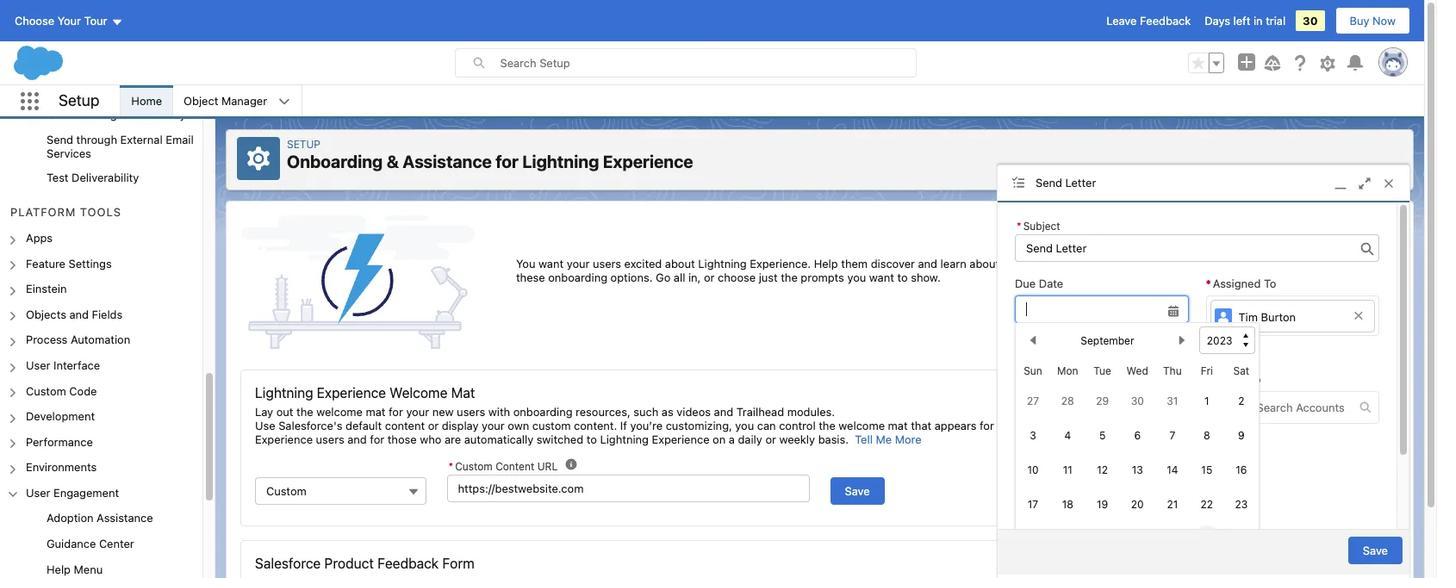 Task type: locate. For each thing, give the bounding box(es) containing it.
0 horizontal spatial or
[[428, 419, 439, 433]]

30 button
[[1124, 388, 1151, 415]]

0 horizontal spatial help
[[47, 562, 71, 576]]

thu
[[1163, 365, 1182, 378]]

2 vertical spatial custom
[[266, 485, 307, 498]]

assistance right &
[[403, 152, 492, 171]]

user for user interface
[[26, 358, 50, 372]]

1 vertical spatial you
[[735, 419, 754, 433]]

or left are
[[428, 419, 439, 433]]

and left those
[[347, 433, 367, 447]]

user down process
[[26, 358, 50, 372]]

0 horizontal spatial you
[[735, 419, 754, 433]]

1 vertical spatial setup
[[287, 138, 320, 151]]

letter
[[1066, 176, 1096, 190]]

1 horizontal spatial about
[[970, 257, 1000, 271]]

appears
[[935, 419, 977, 433]]

to down smarter.
[[1264, 276, 1277, 290]]

2 vertical spatial users
[[316, 433, 344, 447]]

1 vertical spatial that
[[911, 419, 932, 433]]

sat
[[1234, 365, 1250, 378]]

object manager
[[184, 94, 267, 108]]

and up process automation
[[69, 307, 89, 321]]

help down guidance
[[47, 562, 71, 576]]

0 horizontal spatial your
[[406, 405, 429, 419]]

about right the learn
[[970, 257, 1000, 271]]

object
[[184, 94, 218, 108]]

0 vertical spatial feedback
[[1140, 14, 1191, 28]]

that left get on the right top of page
[[1069, 257, 1089, 271]]

send down outlook
[[47, 133, 73, 147]]

want left "show."
[[869, 271, 894, 284]]

home link
[[121, 85, 172, 116]]

14
[[1167, 464, 1178, 477]]

users inside you want your users excited about lightning experience. help them discover and learn about the features that get them working faster and smarter. we make it easy with these onboarding options. go all in, or choose just the prompts you want to show.
[[593, 257, 621, 271]]

you inside you want your users excited about lightning experience. help them discover and learn about the features that get them working faster and smarter. we make it easy with these onboarding options. go all in, or choose just the prompts you want to show.
[[847, 271, 866, 284]]

0 vertical spatial to
[[1264, 276, 1277, 290]]

13
[[1132, 464, 1143, 477]]

0 horizontal spatial save button
[[830, 478, 885, 505]]

assistance
[[403, 152, 492, 171], [97, 511, 153, 525]]

0 horizontal spatial about
[[665, 257, 695, 271]]

0 vertical spatial custom
[[26, 384, 66, 398]]

custom inside button
[[266, 485, 307, 498]]

to for assigned to
[[1264, 276, 1277, 290]]

1 horizontal spatial setup
[[287, 138, 320, 151]]

0 horizontal spatial 30
[[1131, 395, 1144, 408]]

1 vertical spatial save button
[[1349, 537, 1403, 564]]

30 inside button
[[1131, 395, 1144, 408]]

url
[[537, 460, 558, 473]]

1 button
[[1193, 388, 1221, 415]]

setup for setup onboarding & assistance for lightning experience
[[287, 138, 320, 151]]

burton
[[1261, 310, 1296, 324]]

process automation link
[[26, 333, 130, 348]]

10
[[1028, 464, 1039, 477]]

with up automatically
[[488, 405, 510, 419]]

lightning inside setup onboarding & assistance for lightning experience
[[522, 152, 599, 171]]

form
[[442, 556, 475, 572]]

fields
[[92, 307, 123, 321]]

your right these
[[567, 257, 590, 271]]

test deliverability
[[47, 171, 139, 185]]

1 vertical spatial 30
[[1131, 395, 1144, 408]]

buy now
[[1350, 14, 1396, 28]]

15
[[1202, 464, 1213, 477]]

users left excited
[[593, 257, 621, 271]]

send left letter
[[1036, 176, 1063, 190]]

custom code
[[26, 384, 97, 398]]

basis.
[[818, 433, 849, 447]]

0 horizontal spatial with
[[488, 405, 510, 419]]

2 button
[[1228, 388, 1255, 415]]

7 button
[[1159, 422, 1187, 450]]

send for send through external email services
[[47, 133, 73, 147]]

setup inside setup onboarding & assistance for lightning experience
[[287, 138, 320, 151]]

use salesforce's default content or display your own custom content. if you're customizing,             you can control the welcome mat that appears for first time lightning experience users and for those who are             automatically switched to lightning experience on a daily or weekly basis.
[[255, 419, 1096, 447]]

with right easy
[[1376, 257, 1398, 271]]

assigned
[[1213, 276, 1261, 290]]

get
[[1092, 257, 1110, 271]]

due
[[1015, 276, 1036, 290]]

1 vertical spatial send
[[1036, 176, 1063, 190]]

about right excited
[[665, 257, 695, 271]]

2 horizontal spatial your
[[567, 257, 590, 271]]

user down 'environments' "link"
[[26, 486, 50, 500]]

1 horizontal spatial with
[[1376, 257, 1398, 271]]

1 vertical spatial assistance
[[97, 511, 153, 525]]

1
[[1205, 395, 1210, 408]]

0 horizontal spatial assistance
[[97, 511, 153, 525]]

or inside you want your users excited about lightning experience. help them discover and learn about the features that get them working faster and smarter. we make it easy with these onboarding options. go all in, or choose just the prompts you want to show.
[[704, 271, 715, 284]]

1 horizontal spatial *
[[1017, 219, 1022, 232]]

apps
[[26, 231, 53, 245]]

0 horizontal spatial them
[[841, 257, 868, 271]]

now
[[1373, 14, 1396, 28]]

trial
[[1266, 14, 1286, 28]]

1 horizontal spatial feedback
[[1140, 14, 1191, 28]]

faster
[[1186, 257, 1217, 271]]

0 vertical spatial users
[[593, 257, 621, 271]]

through
[[76, 133, 117, 147]]

send inside dialog
[[1036, 176, 1063, 190]]

the inside use salesforce's default content or display your own custom content. if you're customizing,             you can control the welcome mat that appears for first time lightning experience users and for those who are             automatically switched to lightning experience on a daily or weekly basis.
[[819, 419, 836, 433]]

0 horizontal spatial users
[[316, 433, 344, 447]]

2023-09-26 cell
[[1085, 522, 1120, 557]]

a
[[729, 433, 735, 447]]

2 horizontal spatial custom
[[455, 460, 493, 473]]

assistance inside user engagement tree item
[[97, 511, 153, 525]]

discover
[[871, 257, 915, 271]]

mat right tell
[[888, 419, 908, 433]]

mat down the lightning experience welcome mat
[[366, 405, 386, 419]]

smarter.
[[1242, 257, 1285, 271]]

1 horizontal spatial your
[[482, 419, 505, 433]]

2023-09-24 cell
[[1016, 522, 1050, 557]]

or right daily
[[766, 433, 776, 447]]

want right you
[[539, 257, 564, 271]]

september
[[1081, 334, 1135, 347]]

1 horizontal spatial to
[[897, 271, 908, 284]]

interface
[[53, 358, 100, 372]]

1 horizontal spatial mat
[[888, 419, 908, 433]]

18
[[1062, 498, 1074, 511]]

code
[[69, 384, 97, 398]]

tell me more
[[855, 433, 922, 447]]

user interface link
[[26, 358, 100, 374]]

* left the "subject"
[[1017, 219, 1022, 232]]

2 horizontal spatial *
[[1206, 276, 1211, 290]]

1 user from the top
[[26, 358, 50, 372]]

to inside you want your users excited about lightning experience. help them discover and learn about the features that get them working faster and smarter. we make it easy with these onboarding options. go all in, or choose just the prompts you want to show.
[[897, 271, 908, 284]]

0 horizontal spatial feedback
[[377, 556, 439, 572]]

1 vertical spatial *
[[1206, 276, 1211, 290]]

1 horizontal spatial text default image
[[1360, 401, 1372, 413]]

0 vertical spatial assistance
[[403, 152, 492, 171]]

them right get on the right top of page
[[1113, 257, 1139, 271]]

and
[[150, 107, 170, 121], [918, 257, 938, 271], [1220, 257, 1239, 271], [69, 307, 89, 321], [714, 405, 733, 419], [347, 433, 367, 447]]

19
[[1097, 498, 1108, 511]]

0 horizontal spatial to
[[587, 433, 597, 447]]

2023-09-30 cell
[[1224, 522, 1259, 557]]

0 vertical spatial you
[[847, 271, 866, 284]]

your
[[57, 14, 81, 28]]

mat
[[451, 385, 475, 401]]

users down mat in the left of the page
[[457, 405, 485, 419]]

you right prompts
[[847, 271, 866, 284]]

objects and fields
[[26, 307, 123, 321]]

custom down are
[[455, 460, 493, 473]]

0 vertical spatial save
[[845, 485, 870, 498]]

0 horizontal spatial custom
[[26, 384, 66, 398]]

you
[[516, 257, 536, 271]]

feedback right "leave"
[[1140, 14, 1191, 28]]

that inside you want your users excited about lightning experience. help them discover and learn about the features that get them working faster and smarter. we make it easy with these onboarding options. go all in, or choose just the prompts you want to show.
[[1069, 257, 1089, 271]]

0 horizontal spatial to
[[1248, 372, 1261, 386]]

daily
[[738, 433, 763, 447]]

0 vertical spatial to
[[897, 271, 908, 284]]

sync
[[173, 107, 198, 121]]

save button
[[830, 478, 885, 505], [1349, 537, 1403, 564]]

2023-09-28 cell
[[1155, 522, 1190, 557]]

your inside use salesforce's default content or display your own custom content. if you're customizing,             you can control the welcome mat that appears for first time lightning experience users and for those who are             automatically switched to lightning experience on a daily or weekly basis.
[[482, 419, 505, 433]]

feedback left form
[[377, 556, 439, 572]]

5 button
[[1089, 422, 1116, 450]]

1 vertical spatial save
[[1363, 543, 1388, 557]]

outlook
[[47, 107, 87, 121]]

0 horizontal spatial setup
[[59, 91, 99, 109]]

the right out
[[296, 405, 313, 419]]

user engagement tree item
[[0, 481, 203, 578]]

20
[[1131, 498, 1144, 511]]

outlook integration and sync link
[[47, 107, 198, 123]]

experience
[[603, 152, 693, 171], [317, 385, 386, 401], [255, 433, 313, 447], [652, 433, 710, 447]]

to left "show."
[[897, 271, 908, 284]]

23 button
[[1228, 491, 1255, 519]]

deliverability
[[72, 171, 139, 185]]

11 button
[[1054, 457, 1082, 484]]

your inside you want your users excited about lightning experience. help them discover and learn about the features that get them working faster and smarter. we make it easy with these onboarding options. go all in, or choose just the prompts you want to show.
[[567, 257, 590, 271]]

to down resources,
[[587, 433, 597, 447]]

such
[[634, 405, 659, 419]]

for inside setup onboarding & assistance for lightning experience
[[496, 152, 519, 171]]

0 vertical spatial *
[[1017, 219, 1022, 232]]

due date
[[1015, 276, 1064, 290]]

onboarding right these
[[548, 271, 608, 284]]

tools
[[80, 205, 122, 219]]

2 vertical spatial *
[[449, 460, 453, 473]]

custom down use
[[266, 485, 307, 498]]

and left sync
[[150, 107, 170, 121]]

user inside 'link'
[[26, 358, 50, 372]]

to up 2 button
[[1248, 372, 1261, 386]]

assistance inside setup onboarding & assistance for lightning experience
[[403, 152, 492, 171]]

custom up development
[[26, 384, 66, 398]]

related
[[1206, 372, 1245, 386]]

1 horizontal spatial 30
[[1303, 14, 1318, 28]]

1 horizontal spatial send
[[1036, 176, 1063, 190]]

0 vertical spatial send
[[47, 133, 73, 147]]

users inside use salesforce's default content or display your own custom content. if you're customizing,             you can control the welcome mat that appears for first time lightning experience users and for those who are             automatically switched to lightning experience on a daily or weekly basis.
[[316, 433, 344, 447]]

text default image
[[1360, 401, 1372, 413], [1234, 404, 1246, 416]]

1 vertical spatial feedback
[[377, 556, 439, 572]]

send through external email services link
[[47, 133, 203, 160]]

1 horizontal spatial to
[[1264, 276, 1277, 290]]

prompts
[[801, 271, 844, 284]]

30 right trial
[[1303, 14, 1318, 28]]

1 horizontal spatial them
[[1113, 257, 1139, 271]]

* down are
[[449, 460, 453, 473]]

1 horizontal spatial save button
[[1349, 537, 1403, 564]]

21 button
[[1159, 491, 1187, 519]]

lightning inside you want your users excited about lightning experience. help them discover and learn about the features that get them working faster and smarter. we make it easy with these onboarding options. go all in, or choose just the prompts you want to show.
[[698, 257, 747, 271]]

setup onboarding & assistance for lightning experience
[[287, 138, 693, 171]]

&
[[387, 152, 399, 171]]

* for *
[[1206, 276, 1211, 290]]

the right control
[[819, 419, 836, 433]]

1 horizontal spatial you
[[847, 271, 866, 284]]

1 horizontal spatial save
[[1363, 543, 1388, 557]]

1 horizontal spatial assistance
[[403, 152, 492, 171]]

your down welcome
[[406, 405, 429, 419]]

setup up onboarding
[[287, 138, 320, 151]]

if
[[620, 419, 627, 433]]

send letter dialog
[[997, 165, 1411, 578]]

you inside use salesforce's default content or display your own custom content. if you're customizing,             you can control the welcome mat that appears for first time lightning experience users and for those who are             automatically switched to lightning experience on a daily or weekly basis.
[[735, 419, 754, 433]]

2 user from the top
[[26, 486, 50, 500]]

2 horizontal spatial users
[[593, 257, 621, 271]]

2023-09-29 cell
[[1190, 522, 1224, 557]]

custom for custom code
[[26, 384, 66, 398]]

23
[[1235, 498, 1248, 511]]

tim
[[1239, 310, 1258, 324]]

to
[[897, 271, 908, 284], [587, 433, 597, 447]]

30 down wed on the right
[[1131, 395, 1144, 408]]

1 vertical spatial users
[[457, 405, 485, 419]]

1 horizontal spatial welcome
[[839, 419, 885, 433]]

1 vertical spatial help
[[47, 562, 71, 576]]

september grid
[[1016, 358, 1259, 578]]

29
[[1096, 395, 1109, 408]]

guidance center
[[47, 537, 134, 551]]

your left 'own'
[[482, 419, 505, 433]]

None text field
[[1015, 234, 1380, 262], [1015, 296, 1189, 323], [1015, 234, 1380, 262], [1015, 296, 1189, 323]]

1 horizontal spatial or
[[704, 271, 715, 284]]

that left appears
[[911, 419, 932, 433]]

1 vertical spatial user
[[26, 486, 50, 500]]

2 about from the left
[[970, 257, 1000, 271]]

1 vertical spatial to
[[587, 433, 597, 447]]

users
[[593, 257, 621, 271], [457, 405, 485, 419], [316, 433, 344, 447]]

0 horizontal spatial *
[[449, 460, 453, 473]]

1 horizontal spatial help
[[814, 257, 838, 271]]

apps link
[[26, 231, 53, 246]]

you right a
[[735, 419, 754, 433]]

feature
[[26, 256, 66, 270]]

onboarding up switched
[[513, 405, 573, 419]]

wed
[[1127, 365, 1149, 378]]

1 horizontal spatial that
[[1069, 257, 1089, 271]]

you
[[847, 271, 866, 284], [735, 419, 754, 433]]

or
[[704, 271, 715, 284], [428, 419, 439, 433], [766, 433, 776, 447]]

users left default
[[316, 433, 344, 447]]

setup up the "through"
[[59, 91, 99, 109]]

tell
[[855, 433, 873, 447]]

assistance up center
[[97, 511, 153, 525]]

0 vertical spatial user
[[26, 358, 50, 372]]

automation
[[71, 333, 130, 347]]

* down the faster
[[1206, 276, 1211, 290]]

custom for custom
[[266, 485, 307, 498]]

help right experience.
[[814, 257, 838, 271]]

0 vertical spatial onboarding
[[548, 271, 608, 284]]

1 vertical spatial to
[[1248, 372, 1261, 386]]

outlook integration and sync
[[47, 107, 198, 121]]

1 horizontal spatial custom
[[266, 485, 307, 498]]

0 vertical spatial help
[[814, 257, 838, 271]]

0 vertical spatial that
[[1069, 257, 1089, 271]]

16
[[1236, 464, 1247, 477]]

0 vertical spatial setup
[[59, 91, 99, 109]]

group
[[0, 0, 203, 191], [1188, 53, 1225, 73], [0, 506, 203, 578]]

are
[[445, 433, 461, 447]]

0 horizontal spatial that
[[911, 419, 932, 433]]

on
[[713, 433, 726, 447]]

new
[[432, 405, 454, 419]]

them left discover
[[841, 257, 868, 271]]

send inside send through external email services
[[47, 133, 73, 147]]

user inside tree item
[[26, 486, 50, 500]]

0 vertical spatial with
[[1376, 257, 1398, 271]]

0 horizontal spatial send
[[47, 133, 73, 147]]

31 button
[[1159, 388, 1187, 415]]

or right in, on the top of the page
[[704, 271, 715, 284]]



Task type: vqa. For each thing, say whether or not it's contained in the screenshot.


Task type: describe. For each thing, give the bounding box(es) containing it.
2023-09-27 cell
[[1120, 522, 1155, 557]]

save button inside the send letter dialog
[[1349, 537, 1403, 564]]

0 horizontal spatial mat
[[366, 405, 386, 419]]

9 button
[[1228, 422, 1255, 450]]

0 horizontal spatial text default image
[[1234, 404, 1246, 416]]

1 horizontal spatial want
[[869, 271, 894, 284]]

0 horizontal spatial welcome
[[316, 405, 363, 419]]

1 them from the left
[[841, 257, 868, 271]]

https:// url field
[[447, 475, 810, 503]]

and up on
[[714, 405, 733, 419]]

engagement
[[53, 486, 119, 500]]

setup for setup
[[59, 91, 99, 109]]

22 button
[[1193, 491, 1221, 519]]

objects
[[26, 307, 66, 321]]

welcome inside use salesforce's default content or display your own custom content. if you're customizing,             you can control the welcome mat that appears for first time lightning experience users and for those who are             automatically switched to lightning experience on a daily or weekly basis.
[[839, 419, 885, 433]]

the up 'due' in the right of the page
[[1003, 257, 1020, 271]]

salesforce's
[[278, 419, 343, 433]]

performance
[[26, 435, 93, 449]]

10 button
[[1019, 457, 1047, 484]]

text default image
[[1169, 401, 1181, 413]]

2 horizontal spatial or
[[766, 433, 776, 447]]

content.
[[574, 419, 617, 433]]

more
[[895, 433, 922, 447]]

sun
[[1024, 365, 1043, 378]]

contacts image
[[1019, 397, 1039, 418]]

services
[[47, 147, 91, 160]]

16 button
[[1228, 457, 1255, 484]]

0 vertical spatial save button
[[830, 478, 885, 505]]

lay out the welcome mat for your new users with onboarding resources, such as videos and             trailhead modules.
[[255, 405, 835, 419]]

to inside use salesforce's default content or display your own custom content. if you're customizing,             you can control the welcome mat that appears for first time lightning experience users and for those who are             automatically switched to lightning experience on a daily or weekly basis.
[[587, 433, 597, 447]]

Choose custom or default welcome mat content., Custom button
[[255, 478, 426, 505]]

15 button
[[1193, 457, 1221, 484]]

1 vertical spatial onboarding
[[513, 405, 573, 419]]

environments link
[[26, 460, 97, 476]]

1 vertical spatial custom
[[455, 460, 493, 473]]

leave feedback
[[1107, 14, 1191, 28]]

onboarding inside you want your users excited about lightning experience. help them discover and learn about the features that get them working faster and smarter. we make it easy with these onboarding options. go all in, or choose just the prompts you want to show.
[[548, 271, 608, 284]]

with inside you want your users excited about lightning experience. help them discover and learn about the features that get them working faster and smarter. we make it easy with these onboarding options. go all in, or choose just the prompts you want to show.
[[1376, 257, 1398, 271]]

content
[[496, 460, 535, 473]]

custom
[[532, 419, 571, 433]]

guidance center link
[[47, 537, 134, 552]]

* for * custom content url
[[449, 460, 453, 473]]

2023-09-25 cell
[[1050, 522, 1085, 557]]

29 button
[[1089, 388, 1116, 415]]

lightning experience welcome mat
[[255, 385, 475, 401]]

save inside the send letter dialog
[[1363, 543, 1388, 557]]

features
[[1023, 257, 1066, 271]]

28
[[1062, 395, 1074, 408]]

process
[[26, 333, 68, 347]]

in,
[[689, 271, 701, 284]]

settings
[[69, 256, 112, 270]]

* for * subject
[[1017, 219, 1022, 232]]

switched
[[537, 433, 583, 447]]

options.
[[611, 271, 653, 284]]

experience inside setup onboarding & assistance for lightning experience
[[603, 152, 693, 171]]

help inside you want your users excited about lightning experience. help them discover and learn about the features that get them working faster and smarter. we make it easy with these onboarding options. go all in, or choose just the prompts you want to show.
[[814, 257, 838, 271]]

process automation
[[26, 333, 130, 347]]

learn
[[941, 257, 967, 271]]

group containing outlook integration and sync
[[0, 0, 203, 191]]

0 horizontal spatial save
[[845, 485, 870, 498]]

resources,
[[576, 405, 631, 419]]

2 them from the left
[[1113, 257, 1139, 271]]

mat inside use salesforce's default content or display your own custom content. if you're customizing,             you can control the welcome mat that appears for first time lightning experience users and for those who are             automatically switched to lightning experience on a daily or weekly basis.
[[888, 419, 908, 433]]

and left the learn
[[918, 257, 938, 271]]

choose your tour
[[15, 14, 107, 28]]

go
[[656, 271, 671, 284]]

einstein link
[[26, 282, 67, 297]]

and inside use salesforce's default content or display your own custom content. if you're customizing,             you can control the welcome mat that appears for first time lightning experience users and for those who are             automatically switched to lightning experience on a daily or weekly basis.
[[347, 433, 367, 447]]

13 button
[[1124, 457, 1151, 484]]

test deliverability link
[[47, 171, 139, 186]]

email
[[166, 133, 194, 147]]

default
[[346, 419, 382, 433]]

custom code link
[[26, 384, 97, 399]]

20 button
[[1124, 491, 1151, 519]]

send through external email services
[[47, 133, 194, 160]]

* custom content url
[[449, 460, 558, 473]]

days
[[1205, 14, 1231, 28]]

welcome
[[390, 385, 448, 401]]

8
[[1204, 429, 1210, 442]]

experience.
[[750, 257, 811, 271]]

help menu
[[47, 562, 103, 576]]

buy now button
[[1335, 7, 1411, 34]]

0 vertical spatial 30
[[1303, 14, 1318, 28]]

content
[[385, 419, 425, 433]]

all
[[674, 271, 685, 284]]

just
[[759, 271, 778, 284]]

0 horizontal spatial want
[[539, 257, 564, 271]]

object manager link
[[173, 85, 278, 116]]

fri
[[1201, 365, 1213, 378]]

help menu link
[[47, 562, 103, 578]]

days left in trial
[[1205, 14, 1286, 28]]

display
[[442, 419, 479, 433]]

1 vertical spatial with
[[488, 405, 510, 419]]

that inside use salesforce's default content or display your own custom content. if you're customizing,             you can control the welcome mat that appears for first time lightning experience users and for those who are             automatically switched to lightning experience on a daily or weekly basis.
[[911, 419, 932, 433]]

integration
[[91, 107, 147, 121]]

Related To text field
[[1247, 392, 1360, 423]]

home
[[131, 94, 162, 108]]

the right just
[[781, 271, 798, 284]]

your for custom
[[482, 419, 505, 433]]

group containing adoption assistance
[[0, 506, 203, 578]]

send for send letter
[[1036, 176, 1063, 190]]

customizing,
[[666, 419, 732, 433]]

make
[[1308, 257, 1336, 271]]

31
[[1167, 395, 1178, 408]]

subject
[[1023, 219, 1061, 232]]

those
[[388, 433, 417, 447]]

19 button
[[1089, 491, 1116, 519]]

user for user engagement
[[26, 486, 50, 500]]

salesforce product feedback form
[[255, 556, 475, 572]]

tim burton
[[1239, 310, 1296, 324]]

september alert
[[1081, 334, 1135, 347]]

12
[[1097, 464, 1108, 477]]

it
[[1339, 257, 1345, 271]]

out
[[276, 405, 293, 419]]

assigned to
[[1213, 276, 1277, 290]]

your for users
[[406, 405, 429, 419]]

and up assigned
[[1220, 257, 1239, 271]]

1 about from the left
[[665, 257, 695, 271]]

1 horizontal spatial users
[[457, 405, 485, 419]]

external
[[120, 133, 163, 147]]

help inside "link"
[[47, 562, 71, 576]]

to for related to
[[1248, 372, 1261, 386]]

guidance
[[47, 537, 96, 551]]



